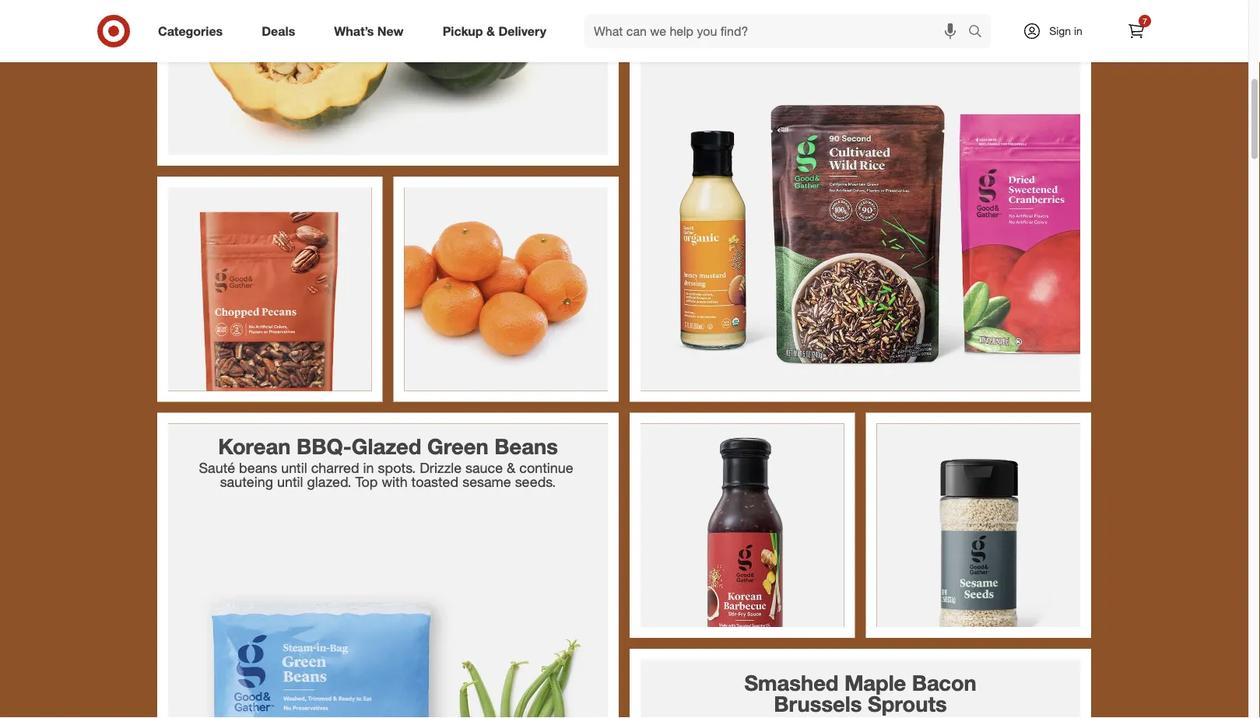 Task type: describe. For each thing, give the bounding box(es) containing it.
toasted
[[412, 474, 459, 491]]

0 horizontal spatial &
[[487, 23, 495, 39]]

sign in link
[[1010, 14, 1107, 48]]

glazed.
[[307, 474, 352, 491]]

sprouts
[[868, 691, 948, 717]]

dressing.
[[747, 1, 803, 18]]

pickup & delivery link
[[430, 14, 566, 48]]

in dressing. serve warm or at room temp.
[[732, 1, 990, 18]]

search
[[962, 25, 999, 40]]

pickup & delivery
[[443, 23, 547, 39]]

new
[[378, 23, 404, 39]]

7
[[1143, 16, 1148, 26]]

bbq-
[[297, 434, 352, 460]]

warm
[[847, 1, 882, 18]]

until left glazed.
[[277, 474, 303, 491]]

maple
[[845, 670, 907, 696]]

delivery
[[499, 23, 547, 39]]

sign
[[1050, 24, 1072, 38]]

sauté
[[199, 460, 235, 477]]

pickup
[[443, 23, 483, 39]]

brussels
[[774, 691, 862, 717]]

bacon
[[912, 670, 977, 696]]

seeds.
[[515, 474, 556, 491]]

room
[[918, 1, 951, 18]]

deals
[[262, 23, 295, 39]]

categories link
[[145, 14, 242, 48]]

what's new link
[[321, 14, 423, 48]]

smashed
[[745, 670, 839, 696]]

beans
[[239, 460, 277, 477]]

at
[[902, 1, 914, 18]]

glazed
[[352, 434, 422, 460]]

what's new
[[334, 23, 404, 39]]

sauce
[[466, 460, 503, 477]]



Task type: locate. For each thing, give the bounding box(es) containing it.
1 vertical spatial in
[[1075, 24, 1083, 38]]

1 horizontal spatial in
[[732, 1, 743, 18]]

7 link
[[1120, 14, 1154, 48]]

continue
[[520, 460, 574, 477]]

1 horizontal spatial &
[[507, 460, 516, 477]]

with
[[382, 474, 408, 491]]

& inside korean bbq-glazed green beans sauté beans until charred in spots. drizzle sauce & continue sauteing until glazed. top with toasted sesame seeds.
[[507, 460, 516, 477]]

deals link
[[249, 14, 315, 48]]

2 vertical spatial in
[[363, 460, 374, 477]]

in dressing. serve warm or at room temp. button
[[641, 0, 1081, 391]]

0 vertical spatial &
[[487, 23, 495, 39]]

1 vertical spatial &
[[507, 460, 516, 477]]

sesame
[[463, 474, 511, 491]]

2 horizontal spatial in
[[1075, 24, 1083, 38]]

until
[[281, 460, 307, 477], [277, 474, 303, 491]]

beans
[[495, 434, 558, 460]]

& right pickup
[[487, 23, 495, 39]]

smashed maple bacon brussels sprouts
[[745, 670, 983, 717]]

& down beans
[[507, 460, 516, 477]]

spots.
[[378, 460, 416, 477]]

green
[[428, 434, 489, 460]]

What can we help you find? suggestions appear below search field
[[585, 14, 973, 48]]

what's
[[334, 23, 374, 39]]

sign in
[[1050, 24, 1083, 38]]

in
[[732, 1, 743, 18], [1075, 24, 1083, 38], [363, 460, 374, 477]]

in inside button
[[732, 1, 743, 18]]

top
[[356, 474, 378, 491]]

temp.
[[954, 1, 990, 18]]

charred
[[311, 460, 359, 477]]

serve
[[807, 1, 843, 18]]

&
[[487, 23, 495, 39], [507, 460, 516, 477]]

categories
[[158, 23, 223, 39]]

korean
[[218, 434, 291, 460]]

in inside korean bbq-glazed green beans sauté beans until charred in spots. drizzle sauce & continue sauteing until glazed. top with toasted sesame seeds.
[[363, 460, 374, 477]]

search button
[[962, 14, 999, 51]]

in right sign
[[1075, 24, 1083, 38]]

0 horizontal spatial in
[[363, 460, 374, 477]]

until right beans
[[281, 460, 307, 477]]

in down glazed
[[363, 460, 374, 477]]

0 vertical spatial in
[[732, 1, 743, 18]]

korean bbq-glazed green beans sauté beans until charred in spots. drizzle sauce & continue sauteing until glazed. top with toasted sesame seeds.
[[199, 434, 577, 491]]

in left dressing. at the right
[[732, 1, 743, 18]]

sauteing
[[220, 474, 273, 491]]

drizzle
[[420, 460, 462, 477]]

or
[[886, 1, 898, 18]]



Task type: vqa. For each thing, say whether or not it's contained in the screenshot.
Find your fave brand at the top
no



